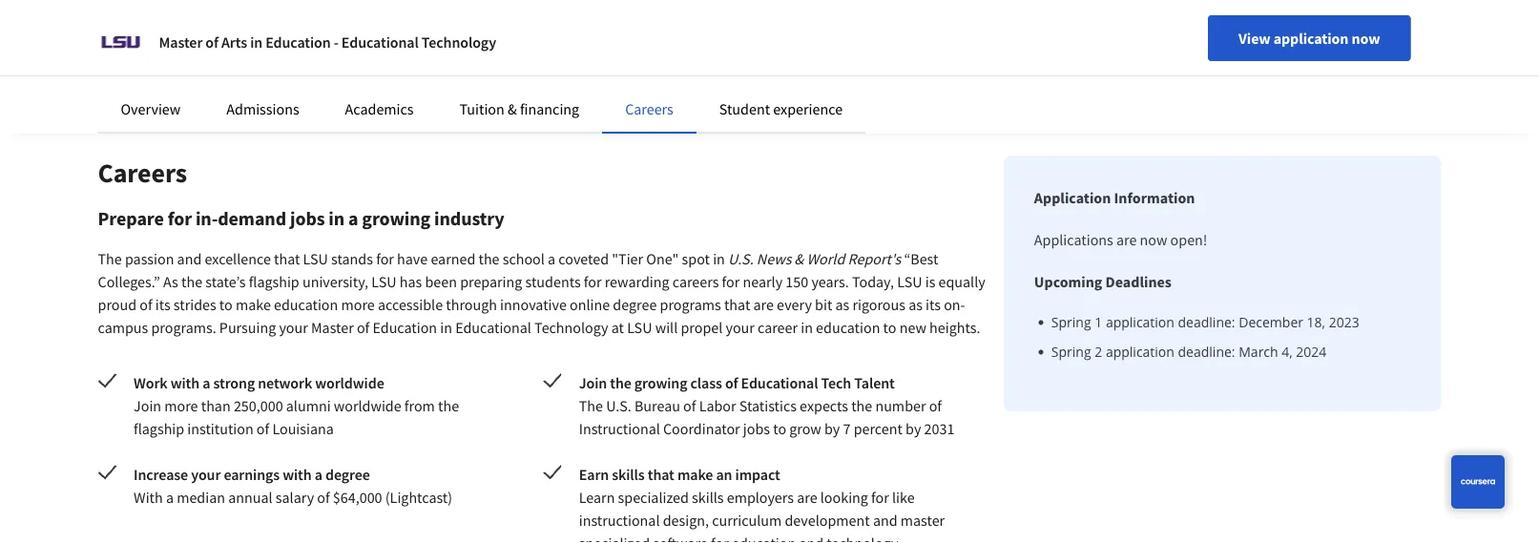 Task type: locate. For each thing, give the bounding box(es) containing it.
your inside increase your earnings with a degree with a median annual salary of $64,000 (lightcast)
[[191, 465, 221, 484]]

flagship down excellence
[[249, 272, 299, 291]]

0 horizontal spatial master
[[159, 32, 203, 52]]

0 horizontal spatial education
[[274, 295, 338, 314]]

0 vertical spatial and
[[177, 249, 202, 268]]

1 vertical spatial jobs
[[743, 419, 770, 438]]

by left 2031 at the right bottom
[[906, 419, 921, 438]]

with inside increase your earnings with a degree with a median annual salary of $64,000 (lightcast)
[[283, 465, 312, 484]]

careers
[[625, 99, 674, 118], [98, 156, 187, 189]]

specialized up the design, on the left of the page
[[618, 488, 689, 507]]

list
[[1042, 312, 1360, 362]]

software
[[653, 534, 708, 543]]

1 horizontal spatial more
[[341, 295, 375, 314]]

1 vertical spatial more
[[164, 396, 198, 415]]

1 vertical spatial join
[[134, 396, 161, 415]]

0 horizontal spatial are
[[754, 295, 774, 314]]

has
[[400, 272, 422, 291]]

0 horizontal spatial your
[[191, 465, 221, 484]]

to left "new"
[[883, 318, 897, 337]]

1 vertical spatial make
[[678, 465, 713, 484]]

1 horizontal spatial educational
[[455, 318, 532, 337]]

application right view
[[1274, 29, 1349, 48]]

a up students
[[548, 249, 556, 268]]

your left career
[[726, 318, 755, 337]]

admissions link
[[227, 99, 299, 118]]

0 vertical spatial flagship
[[249, 272, 299, 291]]

degree down rewarding
[[613, 295, 657, 314]]

flagship up increase
[[134, 419, 184, 438]]

spring 1 application deadline: december 18, 2023 list item
[[1052, 312, 1360, 332]]

0 horizontal spatial its
[[155, 295, 171, 314]]

that down prepare for in-demand jobs in a growing industry
[[274, 249, 300, 268]]

u.s. inside join the growing class of educational tech talent the u.s. bureau of labor statistics expects the number of instructional coordinator jobs to grow by 7  percent by 2031
[[606, 396, 632, 415]]

0 vertical spatial join
[[579, 373, 607, 392]]

0 vertical spatial the
[[98, 249, 122, 268]]

a up than
[[203, 373, 210, 392]]

to
[[219, 295, 233, 314], [883, 318, 897, 337], [773, 419, 787, 438]]

2 vertical spatial are
[[797, 488, 818, 507]]

0 vertical spatial application
[[1274, 29, 1349, 48]]

annual
[[228, 488, 273, 507]]

its down as
[[155, 295, 171, 314]]

& right tuition
[[508, 99, 517, 118]]

years.
[[812, 272, 849, 291]]

every
[[777, 295, 812, 314]]

jobs right demand at the top
[[290, 207, 325, 231]]

academics link
[[345, 99, 414, 118]]

educational up statistics
[[741, 373, 818, 392]]

educational down through at the bottom left
[[455, 318, 532, 337]]

2 horizontal spatial are
[[1117, 230, 1137, 249]]

technology up tuition
[[422, 32, 496, 52]]

growing
[[362, 207, 431, 231], [635, 373, 688, 392]]

1 deadline: from the top
[[1178, 313, 1236, 331]]

1 horizontal spatial its
[[926, 295, 941, 314]]

1 horizontal spatial and
[[799, 534, 824, 543]]

growing up bureau
[[635, 373, 688, 392]]

deadline: for march
[[1178, 343, 1236, 361]]

growing up have at the top left of the page
[[362, 207, 431, 231]]

as up "new"
[[909, 295, 923, 314]]

more left than
[[164, 396, 198, 415]]

your up median
[[191, 465, 221, 484]]

spring
[[1052, 313, 1092, 331], [1052, 343, 1092, 361]]

careers
[[673, 272, 719, 291]]

1 vertical spatial educational
[[455, 318, 532, 337]]

now inside button
[[1352, 29, 1381, 48]]

and
[[177, 249, 202, 268], [873, 511, 898, 530], [799, 534, 824, 543]]

lsu right at
[[627, 318, 652, 337]]

1 horizontal spatial the
[[579, 396, 603, 415]]

your
[[279, 318, 308, 337], [726, 318, 755, 337], [191, 465, 221, 484]]

lsu up university,
[[303, 249, 328, 268]]

its left on- at the right of the page
[[926, 295, 941, 314]]

a inside work with a strong network worldwide join more than 250,000 alumni worldwide from the flagship institution of louisiana
[[203, 373, 210, 392]]

march
[[1239, 343, 1279, 361]]

2 its from the left
[[926, 295, 941, 314]]

education
[[266, 32, 331, 52], [373, 318, 437, 337]]

2 vertical spatial to
[[773, 419, 787, 438]]

equally
[[939, 272, 986, 291]]

now
[[1352, 29, 1381, 48], [1140, 230, 1168, 249]]

make inside "best colleges." as the state's flagship university, lsu has been preparing students for rewarding careers for nearly 150 years. today, lsu is equally proud of its strides to make education more accessible through innovative online degree programs that are every bit as rigorous as its on- campus programs. pursuing your master of education in educational technology at lsu will propel your career in education to new heights.
[[236, 295, 271, 314]]

1 spring from the top
[[1052, 313, 1092, 331]]

1 vertical spatial to
[[883, 318, 897, 337]]

& up 150 on the right bottom of the page
[[795, 249, 804, 268]]

0 vertical spatial educational
[[342, 32, 419, 52]]

the
[[98, 249, 122, 268], [579, 396, 603, 415]]

and down development
[[799, 534, 824, 543]]

spring left 2
[[1052, 343, 1092, 361]]

1 horizontal spatial skills
[[692, 488, 724, 507]]

0 horizontal spatial educational
[[342, 32, 419, 52]]

2 spring from the top
[[1052, 343, 1092, 361]]

education down bit
[[816, 318, 880, 337]]

1 vertical spatial master
[[311, 318, 354, 337]]

the up preparing
[[479, 249, 500, 268]]

today,
[[852, 272, 894, 291]]

as right bit
[[836, 295, 850, 314]]

specialized down instructional
[[579, 534, 650, 543]]

u.s. up nearly
[[728, 249, 754, 268]]

of down 250,000
[[257, 419, 269, 438]]

of right class
[[725, 373, 738, 392]]

education down curriculum in the bottom of the page
[[732, 534, 796, 543]]

and up 'technology'
[[873, 511, 898, 530]]

looking
[[821, 488, 868, 507]]

proud
[[98, 295, 137, 314]]

1 as from the left
[[836, 295, 850, 314]]

tech
[[821, 373, 852, 392]]

alumni
[[286, 396, 331, 415]]

talent
[[854, 373, 895, 392]]

0 vertical spatial u.s.
[[728, 249, 754, 268]]

0 vertical spatial spring
[[1052, 313, 1092, 331]]

&
[[508, 99, 517, 118], [795, 249, 804, 268]]

class
[[691, 373, 722, 392]]

make up pursuing
[[236, 295, 271, 314]]

skills down an
[[692, 488, 724, 507]]

to left grow
[[773, 419, 787, 438]]

join down work
[[134, 396, 161, 415]]

in up stands
[[329, 207, 345, 231]]

2023
[[1329, 313, 1360, 331]]

are down nearly
[[754, 295, 774, 314]]

work with a strong network worldwide join more than 250,000 alumni worldwide from the flagship institution of louisiana
[[134, 373, 459, 438]]

education down university,
[[274, 295, 338, 314]]

2 horizontal spatial and
[[873, 511, 898, 530]]

the up instructional
[[579, 396, 603, 415]]

2
[[1095, 343, 1103, 361]]

1 vertical spatial specialized
[[579, 534, 650, 543]]

1 vertical spatial &
[[795, 249, 804, 268]]

1 vertical spatial growing
[[635, 373, 688, 392]]

2 by from the left
[[906, 419, 921, 438]]

2 vertical spatial education
[[732, 534, 796, 543]]

coveted
[[559, 249, 609, 268]]

specialized
[[618, 488, 689, 507], [579, 534, 650, 543]]

0 vertical spatial master
[[159, 32, 203, 52]]

jobs
[[290, 207, 325, 231], [743, 419, 770, 438]]

worldwide
[[315, 373, 384, 392], [334, 396, 401, 415]]

growing inside join the growing class of educational tech talent the u.s. bureau of labor statistics expects the number of instructional coordinator jobs to grow by 7  percent by 2031
[[635, 373, 688, 392]]

0 vertical spatial now
[[1352, 29, 1381, 48]]

application down deadlines
[[1106, 313, 1175, 331]]

its
[[155, 295, 171, 314], [926, 295, 941, 314]]

spring for spring 2 application deadline: march 4, 2024
[[1052, 343, 1092, 361]]

technology
[[422, 32, 496, 52], [535, 318, 609, 337]]

flagship inside work with a strong network worldwide join more than 250,000 alumni worldwide from the flagship institution of louisiana
[[134, 419, 184, 438]]

spring 2 application deadline: march 4, 2024 list item
[[1052, 342, 1360, 362]]

1 horizontal spatial that
[[648, 465, 675, 484]]

are up development
[[797, 488, 818, 507]]

view application now
[[1239, 29, 1381, 48]]

1 vertical spatial that
[[724, 295, 751, 314]]

1 vertical spatial deadline:
[[1178, 343, 1236, 361]]

worldwide up alumni
[[315, 373, 384, 392]]

2 vertical spatial application
[[1106, 343, 1175, 361]]

the up "colleges.""
[[98, 249, 122, 268]]

0 horizontal spatial now
[[1140, 230, 1168, 249]]

0 vertical spatial more
[[341, 295, 375, 314]]

of up coordinator
[[684, 396, 696, 415]]

with up salary
[[283, 465, 312, 484]]

earn skills that make an impact learn specialized skills employers are looking for like instructional design, curriculum development  and master specialized software for education and technology
[[579, 465, 945, 543]]

2 horizontal spatial that
[[724, 295, 751, 314]]

1 vertical spatial and
[[873, 511, 898, 530]]

tuition & financing link
[[460, 99, 580, 118]]

in right arts
[[250, 32, 263, 52]]

0 horizontal spatial u.s.
[[606, 396, 632, 415]]

careers up prepare
[[98, 156, 187, 189]]

0 horizontal spatial jobs
[[290, 207, 325, 231]]

1 horizontal spatial degree
[[613, 295, 657, 314]]

in
[[250, 32, 263, 52], [329, 207, 345, 231], [713, 249, 725, 268], [440, 318, 452, 337], [801, 318, 813, 337]]

2 vertical spatial and
[[799, 534, 824, 543]]

by left 7
[[825, 419, 840, 438]]

education
[[274, 295, 338, 314], [816, 318, 880, 337], [732, 534, 796, 543]]

programs.
[[151, 318, 216, 337]]

1 horizontal spatial careers
[[625, 99, 674, 118]]

for
[[168, 207, 192, 231], [376, 249, 394, 268], [584, 272, 602, 291], [722, 272, 740, 291], [872, 488, 889, 507], [711, 534, 729, 543]]

median
[[177, 488, 225, 507]]

education down accessible
[[373, 318, 437, 337]]

0 vertical spatial worldwide
[[315, 373, 384, 392]]

from
[[405, 396, 435, 415]]

join inside join the growing class of educational tech talent the u.s. bureau of labor statistics expects the number of instructional coordinator jobs to grow by 7  percent by 2031
[[579, 373, 607, 392]]

upcoming deadlines
[[1035, 272, 1172, 291]]

1 vertical spatial flagship
[[134, 419, 184, 438]]

0 horizontal spatial as
[[836, 295, 850, 314]]

spring for spring 1 application deadline: december 18, 2023
[[1052, 313, 1092, 331]]

degree
[[613, 295, 657, 314], [325, 465, 370, 484]]

for left nearly
[[722, 272, 740, 291]]

a down louisiana
[[315, 465, 323, 484]]

the right as
[[181, 272, 202, 291]]

educational inside "best colleges." as the state's flagship university, lsu has been preparing students for rewarding careers for nearly 150 years. today, lsu is equally proud of its strides to make education more accessible through innovative online degree programs that are every bit as rigorous as its on- campus programs. pursuing your master of education in educational technology at lsu will propel your career in education to new heights.
[[455, 318, 532, 337]]

0 horizontal spatial join
[[134, 396, 161, 415]]

1 vertical spatial the
[[579, 396, 603, 415]]

careers left student
[[625, 99, 674, 118]]

1 horizontal spatial jobs
[[743, 419, 770, 438]]

1 vertical spatial education
[[816, 318, 880, 337]]

1 horizontal spatial join
[[579, 373, 607, 392]]

report's
[[848, 249, 901, 268]]

are inside "best colleges." as the state's flagship university, lsu has been preparing students for rewarding careers for nearly 150 years. today, lsu is equally proud of its strides to make education more accessible through innovative online degree programs that are every bit as rigorous as its on- campus programs. pursuing your master of education in educational technology at lsu will propel your career in education to new heights.
[[754, 295, 774, 314]]

educational right -
[[342, 32, 419, 52]]

are down application information
[[1117, 230, 1137, 249]]

1 vertical spatial spring
[[1052, 343, 1092, 361]]

your right pursuing
[[279, 318, 308, 337]]

of right salary
[[317, 488, 330, 507]]

view
[[1239, 29, 1271, 48]]

1 vertical spatial application
[[1106, 313, 1175, 331]]

will
[[655, 318, 678, 337]]

in right "spot"
[[713, 249, 725, 268]]

0 vertical spatial jobs
[[290, 207, 325, 231]]

4,
[[1282, 343, 1293, 361]]

1 horizontal spatial growing
[[635, 373, 688, 392]]

campus
[[98, 318, 148, 337]]

jobs down statistics
[[743, 419, 770, 438]]

1 horizontal spatial now
[[1352, 29, 1381, 48]]

0 vertical spatial growing
[[362, 207, 431, 231]]

university,
[[303, 272, 369, 291]]

the passion and excellence that lsu stands for have earned the school a coveted "tier one" spot in u.s. news & world report's
[[98, 249, 901, 268]]

1 horizontal spatial master
[[311, 318, 354, 337]]

make inside the earn skills that make an impact learn specialized skills employers are looking for like instructional design, curriculum development  and master specialized software for education and technology
[[678, 465, 713, 484]]

1 horizontal spatial to
[[773, 419, 787, 438]]

degree up $64,000 on the bottom left of the page
[[325, 465, 370, 484]]

1 horizontal spatial as
[[909, 295, 923, 314]]

1 its from the left
[[155, 295, 171, 314]]

1 horizontal spatial your
[[279, 318, 308, 337]]

education inside the earn skills that make an impact learn specialized skills employers are looking for like instructional design, curriculum development  and master specialized software for education and technology
[[732, 534, 796, 543]]

1 horizontal spatial education
[[373, 318, 437, 337]]

1 vertical spatial now
[[1140, 230, 1168, 249]]

0 horizontal spatial more
[[164, 396, 198, 415]]

deadline: for december
[[1178, 313, 1236, 331]]

grow
[[790, 419, 822, 438]]

technology down online
[[535, 318, 609, 337]]

application
[[1274, 29, 1349, 48], [1106, 313, 1175, 331], [1106, 343, 1175, 361]]

application for december
[[1106, 313, 1175, 331]]

student experience
[[719, 99, 843, 118]]

master left arts
[[159, 32, 203, 52]]

1 horizontal spatial are
[[797, 488, 818, 507]]

are
[[1117, 230, 1137, 249], [754, 295, 774, 314], [797, 488, 818, 507]]

tuition & financing
[[460, 99, 580, 118]]

for up online
[[584, 272, 602, 291]]

of up 2031 at the right bottom
[[929, 396, 942, 415]]

the right from
[[438, 396, 459, 415]]

deadline: up spring 2 application deadline: march 4, 2024 list item
[[1178, 313, 1236, 331]]

0 horizontal spatial make
[[236, 295, 271, 314]]

1 vertical spatial skills
[[692, 488, 724, 507]]

deadline: down spring 1 application deadline: december 18, 2023
[[1178, 343, 1236, 361]]

to down state's
[[219, 295, 233, 314]]

that inside "best colleges." as the state's flagship university, lsu has been preparing students for rewarding careers for nearly 150 years. today, lsu is equally proud of its strides to make education more accessible through innovative online degree programs that are every bit as rigorous as its on- campus programs. pursuing your master of education in educational technology at lsu will propel your career in education to new heights.
[[724, 295, 751, 314]]

join up instructional
[[579, 373, 607, 392]]

spring 2 application deadline: march 4, 2024
[[1052, 343, 1327, 361]]

0 horizontal spatial skills
[[612, 465, 645, 484]]

0 horizontal spatial with
[[171, 373, 200, 392]]

the down talent
[[852, 396, 873, 415]]

instructional
[[579, 511, 660, 530]]

0 horizontal spatial degree
[[325, 465, 370, 484]]

that down nearly
[[724, 295, 751, 314]]

for left like
[[872, 488, 889, 507]]

1 vertical spatial education
[[373, 318, 437, 337]]

0 vertical spatial degree
[[613, 295, 657, 314]]

u.s. up instructional
[[606, 396, 632, 415]]

0 vertical spatial deadline:
[[1178, 313, 1236, 331]]

that up the design, on the left of the page
[[648, 465, 675, 484]]

accessible
[[378, 295, 443, 314]]

1 vertical spatial u.s.
[[606, 396, 632, 415]]

that
[[274, 249, 300, 268], [724, 295, 751, 314], [648, 465, 675, 484]]

with inside work with a strong network worldwide join more than 250,000 alumni worldwide from the flagship institution of louisiana
[[171, 373, 200, 392]]

for left have at the top left of the page
[[376, 249, 394, 268]]

list containing spring 1 application deadline: december 18, 2023
[[1042, 312, 1360, 362]]

2 vertical spatial that
[[648, 465, 675, 484]]

increase your earnings with a degree with a median annual salary of $64,000 (lightcast)
[[134, 465, 453, 507]]

now for application
[[1352, 29, 1381, 48]]

0 horizontal spatial education
[[266, 32, 331, 52]]

heights.
[[930, 318, 981, 337]]

education left -
[[266, 32, 331, 52]]

2 deadline: from the top
[[1178, 343, 1236, 361]]

by
[[825, 419, 840, 438], [906, 419, 921, 438]]

academics
[[345, 99, 414, 118]]

financing
[[520, 99, 580, 118]]

master down university,
[[311, 318, 354, 337]]

application for march
[[1106, 343, 1175, 361]]

and up as
[[177, 249, 202, 268]]

1 horizontal spatial technology
[[535, 318, 609, 337]]

1 horizontal spatial u.s.
[[728, 249, 754, 268]]

more down university,
[[341, 295, 375, 314]]

skills right earn
[[612, 465, 645, 484]]

more
[[341, 295, 375, 314], [164, 396, 198, 415]]

0 vertical spatial to
[[219, 295, 233, 314]]

worldwide left from
[[334, 396, 401, 415]]

master
[[159, 32, 203, 52], [311, 318, 354, 337]]

1 horizontal spatial by
[[906, 419, 921, 438]]

spring left 1
[[1052, 313, 1092, 331]]



Task type: vqa. For each thing, say whether or not it's contained in the screenshot.
find your new career link
no



Task type: describe. For each thing, give the bounding box(es) containing it.
7
[[843, 419, 851, 438]]

is
[[926, 272, 936, 291]]

0 vertical spatial technology
[[422, 32, 496, 52]]

admissions
[[227, 99, 299, 118]]

school
[[503, 249, 545, 268]]

salary
[[276, 488, 314, 507]]

louisiana
[[272, 419, 334, 438]]

strides
[[174, 295, 216, 314]]

propel
[[681, 318, 723, 337]]

1 by from the left
[[825, 419, 840, 438]]

applications
[[1035, 230, 1114, 249]]

an
[[716, 465, 733, 484]]

application inside button
[[1274, 29, 1349, 48]]

18,
[[1307, 313, 1326, 331]]

on-
[[944, 295, 966, 314]]

information
[[1114, 188, 1196, 207]]

for down curriculum in the bottom of the page
[[711, 534, 729, 543]]

earn
[[579, 465, 609, 484]]

more inside work with a strong network worldwide join more than 250,000 alumni worldwide from the flagship institution of louisiana
[[164, 396, 198, 415]]

passion
[[125, 249, 174, 268]]

for left in-
[[168, 207, 192, 231]]

upcoming
[[1035, 272, 1103, 291]]

education inside "best colleges." as the state's flagship university, lsu has been preparing students for rewarding careers for nearly 150 years. today, lsu is equally proud of its strides to make education more accessible through innovative online degree programs that are every bit as rigorous as its on- campus programs. pursuing your master of education in educational technology at lsu will propel your career in education to new heights.
[[373, 318, 437, 337]]

percent
[[854, 419, 903, 438]]

industry
[[434, 207, 505, 231]]

1 vertical spatial worldwide
[[334, 396, 401, 415]]

0 vertical spatial skills
[[612, 465, 645, 484]]

excellence
[[205, 249, 271, 268]]

stands
[[331, 249, 373, 268]]

more inside "best colleges." as the state's flagship university, lsu has been preparing students for rewarding careers for nearly 150 years. today, lsu is equally proud of its strides to make education more accessible through innovative online degree programs that are every bit as rigorous as its on- campus programs. pursuing your master of education in educational technology at lsu will propel your career in education to new heights.
[[341, 295, 375, 314]]

network
[[258, 373, 312, 392]]

world
[[807, 249, 845, 268]]

rewarding
[[605, 272, 670, 291]]

tuition
[[460, 99, 505, 118]]

prepare for in-demand jobs in a growing industry
[[98, 207, 505, 231]]

to inside join the growing class of educational tech talent the u.s. bureau of labor statistics expects the number of instructional coordinator jobs to grow by 7  percent by 2031
[[773, 419, 787, 438]]

-
[[334, 32, 339, 52]]

of left arts
[[206, 32, 219, 52]]

250,000
[[234, 396, 283, 415]]

2 horizontal spatial your
[[726, 318, 755, 337]]

2 as from the left
[[909, 295, 923, 314]]

open!
[[1171, 230, 1208, 249]]

news
[[757, 249, 792, 268]]

instructional
[[579, 419, 660, 438]]

bureau
[[635, 396, 680, 415]]

careers link
[[625, 99, 674, 118]]

1 horizontal spatial &
[[795, 249, 804, 268]]

been
[[425, 272, 457, 291]]

0 horizontal spatial and
[[177, 249, 202, 268]]

programs
[[660, 295, 721, 314]]

educational inside join the growing class of educational tech talent the u.s. bureau of labor statistics expects the number of instructional coordinator jobs to grow by 7  percent by 2031
[[741, 373, 818, 392]]

new
[[900, 318, 927, 337]]

0 horizontal spatial to
[[219, 295, 233, 314]]

earnings
[[224, 465, 280, 484]]

the inside work with a strong network worldwide join more than 250,000 alumni worldwide from the flagship institution of louisiana
[[438, 396, 459, 415]]

0 horizontal spatial growing
[[362, 207, 431, 231]]

employers
[[727, 488, 794, 507]]

0 horizontal spatial &
[[508, 99, 517, 118]]

curriculum
[[712, 511, 782, 530]]

of down university,
[[357, 318, 370, 337]]

(lightcast)
[[385, 488, 453, 507]]

labor
[[699, 396, 736, 415]]

0 horizontal spatial that
[[274, 249, 300, 268]]

strong
[[213, 373, 255, 392]]

lsu left has
[[372, 272, 397, 291]]

application
[[1035, 188, 1111, 207]]

december
[[1239, 313, 1304, 331]]

preparing
[[460, 272, 522, 291]]

2 horizontal spatial education
[[816, 318, 880, 337]]

are inside the earn skills that make an impact learn specialized skills employers are looking for like instructional design, curriculum development  and master specialized software for education and technology
[[797, 488, 818, 507]]

innovative
[[500, 295, 567, 314]]

"best colleges." as the state's flagship university, lsu has been preparing students for rewarding careers for nearly 150 years. today, lsu is equally proud of its strides to make education more accessible through innovative online degree programs that are every bit as rigorous as its on- campus programs. pursuing your master of education in educational technology at lsu will propel your career in education to new heights.
[[98, 249, 986, 337]]

0 vertical spatial specialized
[[618, 488, 689, 507]]

of down "colleges.""
[[140, 295, 152, 314]]

jobs inside join the growing class of educational tech talent the u.s. bureau of labor statistics expects the number of instructional coordinator jobs to grow by 7  percent by 2031
[[743, 419, 770, 438]]

flagship inside "best colleges." as the state's flagship university, lsu has been preparing students for rewarding careers for nearly 150 years. today, lsu is equally proud of its strides to make education more accessible through innovative online degree programs that are every bit as rigorous as its on- campus programs. pursuing your master of education in educational technology at lsu will propel your career in education to new heights.
[[249, 272, 299, 291]]

increase
[[134, 465, 188, 484]]

join the growing class of educational tech talent the u.s. bureau of labor statistics expects the number of instructional coordinator jobs to grow by 7  percent by 2031
[[579, 373, 955, 438]]

view application now button
[[1208, 15, 1411, 61]]

150
[[786, 272, 809, 291]]

2 horizontal spatial to
[[883, 318, 897, 337]]

2031
[[924, 419, 955, 438]]

1
[[1095, 313, 1103, 331]]

"tier
[[612, 249, 643, 268]]

online
[[570, 295, 610, 314]]

a right with
[[166, 488, 174, 507]]

2024
[[1297, 343, 1327, 361]]

institution
[[187, 419, 254, 438]]

earned
[[431, 249, 476, 268]]

through
[[446, 295, 497, 314]]

expects
[[800, 396, 849, 415]]

0 vertical spatial careers
[[625, 99, 674, 118]]

"best
[[904, 249, 939, 268]]

student
[[719, 99, 770, 118]]

in-
[[196, 207, 218, 231]]

experience
[[773, 99, 843, 118]]

demand
[[218, 207, 286, 231]]

the inside "best colleges." as the state's flagship university, lsu has been preparing students for rewarding careers for nearly 150 years. today, lsu is equally proud of its strides to make education more accessible through innovative online degree programs that are every bit as rigorous as its on- campus programs. pursuing your master of education in educational technology at lsu will propel your career in education to new heights.
[[181, 272, 202, 291]]

student experience link
[[719, 99, 843, 118]]

technology inside "best colleges." as the state's flagship university, lsu has been preparing students for rewarding careers for nearly 150 years. today, lsu is equally proud of its strides to make education more accessible through innovative online degree programs that are every bit as rigorous as its on- campus programs. pursuing your master of education in educational technology at lsu will propel your career in education to new heights.
[[535, 318, 609, 337]]

of inside work with a strong network worldwide join more than 250,000 alumni worldwide from the flagship institution of louisiana
[[257, 419, 269, 438]]

louisiana state university logo image
[[98, 19, 144, 65]]

$64,000
[[333, 488, 382, 507]]

the up instructional
[[610, 373, 632, 392]]

a up stands
[[348, 207, 358, 231]]

degree inside increase your earnings with a degree with a median annual salary of $64,000 (lightcast)
[[325, 465, 370, 484]]

0 vertical spatial are
[[1117, 230, 1137, 249]]

degree inside "best colleges." as the state's flagship university, lsu has been preparing students for rewarding careers for nearly 150 years. today, lsu is equally proud of its strides to make education more accessible through innovative online degree programs that are every bit as rigorous as its on- campus programs. pursuing your master of education in educational technology at lsu will propel your career in education to new heights.
[[613, 295, 657, 314]]

arts
[[221, 32, 247, 52]]

work
[[134, 373, 168, 392]]

colleges."
[[98, 272, 160, 291]]

in down every
[[801, 318, 813, 337]]

join inside work with a strong network worldwide join more than 250,000 alumni worldwide from the flagship institution of louisiana
[[134, 396, 161, 415]]

at
[[612, 318, 624, 337]]

now for are
[[1140, 230, 1168, 249]]

one"
[[646, 249, 679, 268]]

lsu left the is
[[897, 272, 923, 291]]

master inside "best colleges." as the state's flagship university, lsu has been preparing students for rewarding careers for nearly 150 years. today, lsu is equally proud of its strides to make education more accessible through innovative online degree programs that are every bit as rigorous as its on- campus programs. pursuing your master of education in educational technology at lsu will propel your career in education to new heights.
[[311, 318, 354, 337]]

overview
[[121, 99, 181, 118]]

0 horizontal spatial the
[[98, 249, 122, 268]]

technology
[[827, 534, 899, 543]]

with
[[134, 488, 163, 507]]

of inside increase your earnings with a degree with a median annual salary of $64,000 (lightcast)
[[317, 488, 330, 507]]

than
[[201, 396, 231, 415]]

0 vertical spatial education
[[274, 295, 338, 314]]

design,
[[663, 511, 709, 530]]

pursuing
[[219, 318, 276, 337]]

that inside the earn skills that make an impact learn specialized skills employers are looking for like instructional design, curriculum development  and master specialized software for education and technology
[[648, 465, 675, 484]]

0 horizontal spatial careers
[[98, 156, 187, 189]]

like
[[892, 488, 915, 507]]

0 vertical spatial education
[[266, 32, 331, 52]]

impact
[[735, 465, 781, 484]]

have
[[397, 249, 428, 268]]

in down through at the bottom left
[[440, 318, 452, 337]]

the inside join the growing class of educational tech talent the u.s. bureau of labor statistics expects the number of instructional coordinator jobs to grow by 7  percent by 2031
[[579, 396, 603, 415]]

master of arts in education - educational technology
[[159, 32, 496, 52]]



